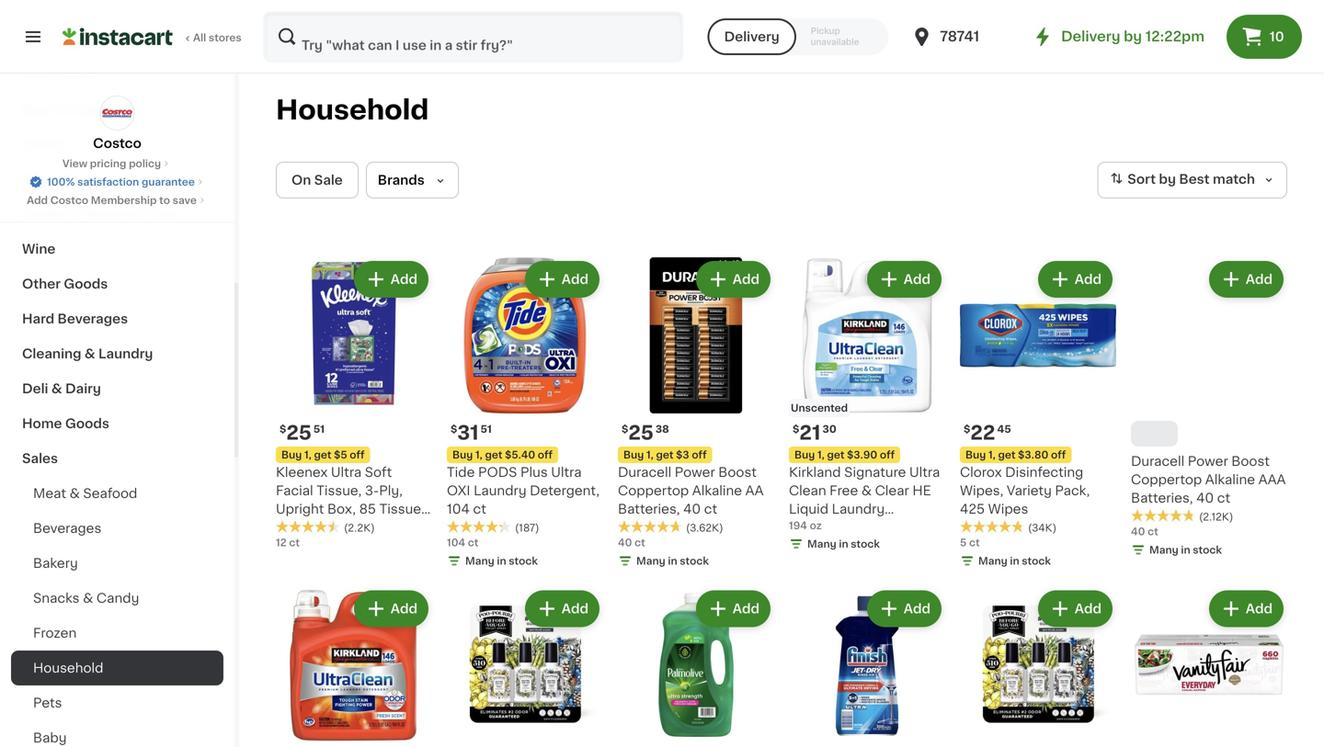 Task type: describe. For each thing, give the bounding box(es) containing it.
51 for 31
[[481, 425, 492, 435]]

sales
[[22, 453, 58, 466]]

by for delivery
[[1124, 30, 1143, 43]]

$ for $ 21 30
[[793, 425, 800, 435]]

0 vertical spatial laundry
[[98, 348, 153, 361]]

wipes
[[989, 503, 1029, 516]]

view
[[62, 159, 87, 169]]

bakery
[[33, 558, 78, 570]]

beer & cider link
[[11, 92, 224, 127]]

31
[[458, 424, 479, 443]]

service type group
[[708, 18, 889, 55]]

product group containing 21
[[789, 258, 946, 556]]

bakery link
[[11, 546, 224, 581]]

beer & cider
[[22, 103, 107, 116]]

off for $ 22 45
[[1052, 450, 1067, 460]]

30
[[823, 425, 837, 435]]

in down duracell power boost coppertop alkaline aaa batteries, 40 ct
[[1182, 546, 1191, 556]]

buy for $ 25 51
[[282, 450, 302, 460]]

home goods
[[22, 418, 109, 431]]

pets link
[[11, 686, 224, 721]]

liquor link
[[11, 127, 224, 162]]

cleaning & laundry link
[[11, 337, 224, 372]]

100%
[[47, 177, 75, 187]]

paper goods
[[22, 173, 108, 186]]

pricing
[[90, 159, 126, 169]]

guarantee
[[142, 177, 195, 187]]

care
[[145, 208, 176, 221]]

paper goods link
[[11, 162, 224, 197]]

1 vertical spatial beverages
[[33, 523, 101, 535]]

ultra inside kirkland signature ultra clean free & clear he liquid laundry detergent, 146 loads, 194 fl oz
[[910, 466, 940, 479]]

buy for $ 25 38
[[624, 450, 644, 460]]

12 ct
[[276, 538, 300, 548]]

buy 1, get $5 off
[[282, 450, 365, 460]]

0 vertical spatial beverages
[[58, 313, 128, 326]]

get for $ 25 38
[[656, 450, 674, 460]]

25 for $ 25 38
[[629, 424, 654, 443]]

view pricing policy
[[62, 159, 161, 169]]

goods for paper goods
[[64, 173, 108, 186]]

40 inside duracell power boost coppertop alkaline aa batteries, 40 ct
[[684, 503, 701, 516]]

1 vertical spatial costco
[[50, 195, 88, 206]]

delivery for delivery
[[725, 30, 780, 43]]

all stores link
[[63, 11, 243, 63]]

stock for 22
[[1022, 557, 1051, 567]]

$ 25 38
[[622, 424, 670, 443]]

on sale button
[[276, 162, 359, 199]]

off for $ 31 51
[[538, 450, 553, 460]]

$5.40
[[505, 450, 536, 460]]

on
[[292, 174, 311, 187]]

1, for $ 25 51
[[304, 450, 312, 460]]

kleenex
[[276, 466, 328, 479]]

& for personal
[[69, 208, 80, 221]]

100% satisfaction guarantee
[[47, 177, 195, 187]]

Best match Sort by field
[[1098, 162, 1288, 199]]

ct inside the kleenex ultra soft facial tissue, 3-ply, upright box, 85 tissues, 12 ct
[[293, 522, 306, 535]]

$3
[[676, 450, 690, 460]]

& for dairy
[[51, 383, 62, 396]]

snacks
[[33, 592, 80, 605]]

health & personal care link
[[11, 197, 224, 232]]

meat & seafood link
[[11, 477, 224, 512]]

alkaline for aaa
[[1206, 474, 1256, 487]]

194 inside kirkland signature ultra clean free & clear he liquid laundry detergent, 146 loads, 194 fl oz
[[789, 540, 812, 553]]

in for 25
[[668, 557, 678, 567]]

liquor
[[22, 138, 64, 151]]

clorox
[[960, 466, 1002, 479]]

5
[[960, 538, 967, 548]]

1, for $ 25 38
[[647, 450, 654, 460]]

detergent, inside kirkland signature ultra clean free & clear he liquid laundry detergent, 146 loads, 194 fl oz
[[789, 522, 859, 535]]

in for 31
[[497, 557, 507, 567]]

40 down duracell power boost coppertop alkaline aa batteries, 40 ct
[[618, 538, 632, 548]]

frozen
[[33, 627, 77, 640]]

goods for home goods
[[65, 418, 109, 431]]

duracell for duracell power boost coppertop alkaline aaa batteries, 40 ct
[[1132, 455, 1185, 468]]

oz inside kirkland signature ultra clean free & clear he liquid laundry detergent, 146 loads, 194 fl oz
[[827, 540, 842, 553]]

best match
[[1180, 173, 1256, 186]]

unscented
[[791, 403, 848, 414]]

by for sort
[[1160, 173, 1177, 186]]

electronics
[[22, 68, 97, 81]]

aaa
[[1259, 474, 1287, 487]]

aa
[[746, 485, 764, 498]]

laundry inside kirkland signature ultra clean free & clear he liquid laundry detergent, 146 loads, 194 fl oz
[[832, 503, 885, 516]]

ct inside duracell power boost coppertop alkaline aa batteries, 40 ct
[[705, 503, 718, 516]]

0 horizontal spatial oz
[[810, 521, 822, 531]]

buy for $ 31 51
[[453, 450, 473, 460]]

other goods
[[22, 278, 108, 291]]

add costco membership to save
[[27, 195, 197, 206]]

signature
[[845, 466, 907, 479]]

in for 22
[[1010, 557, 1020, 567]]

soft
[[365, 466, 392, 479]]

coppertop for duracell power boost coppertop alkaline aaa batteries, 40 ct
[[1132, 474, 1203, 487]]

21
[[800, 424, 821, 443]]

loads,
[[888, 522, 927, 535]]

(187)
[[515, 523, 540, 534]]

$ for $ 22 45
[[964, 425, 971, 435]]

& for laundry
[[85, 348, 95, 361]]

& for cider
[[56, 103, 67, 116]]

many for 22
[[979, 557, 1008, 567]]

cleaning
[[22, 348, 81, 361]]

12:22pm
[[1146, 30, 1205, 43]]

clear
[[876, 485, 910, 498]]

146
[[862, 522, 885, 535]]

disinfecting
[[1006, 466, 1084, 479]]

$3.90
[[847, 450, 878, 460]]

buy 1, get $5.40 off
[[453, 450, 553, 460]]

sales link
[[11, 442, 224, 477]]

other
[[22, 278, 61, 291]]

45
[[998, 425, 1012, 435]]

beer
[[22, 103, 53, 116]]

104 ct
[[447, 538, 479, 548]]

1 horizontal spatial household
[[276, 97, 429, 123]]

batteries, for duracell power boost coppertop alkaline aa batteries, 40 ct
[[618, 503, 680, 516]]

boost for aa
[[719, 466, 757, 479]]

40 ct for duracell power boost coppertop alkaline aaa batteries, 40 ct
[[1132, 527, 1159, 537]]

$5
[[334, 450, 347, 460]]

$ 21 30
[[793, 424, 837, 443]]

delivery by 12:22pm
[[1062, 30, 1205, 43]]

cider
[[70, 103, 107, 116]]

$ for $ 25 51
[[280, 425, 286, 435]]

$ 31 51
[[451, 424, 492, 443]]

12 inside the kleenex ultra soft facial tissue, 3-ply, upright box, 85 tissues, 12 ct
[[276, 522, 289, 535]]

tissues,
[[380, 503, 432, 516]]

51 for 25
[[314, 425, 325, 435]]

product group containing 22
[[960, 258, 1117, 573]]

match
[[1213, 173, 1256, 186]]

buy 1, get $3 off
[[624, 450, 707, 460]]

best
[[1180, 173, 1210, 186]]

buy for $ 22 45
[[966, 450, 987, 460]]

add costco membership to save link
[[27, 193, 208, 208]]

sort
[[1128, 173, 1156, 186]]

off for $ 21 30
[[880, 450, 895, 460]]

Search field
[[265, 13, 682, 61]]

$ 25 51
[[280, 424, 325, 443]]

$ 22 45
[[964, 424, 1012, 443]]



Task type: vqa. For each thing, say whether or not it's contained in the screenshot.


Task type: locate. For each thing, give the bounding box(es) containing it.
22
[[971, 424, 996, 443]]

delivery for delivery by 12:22pm
[[1062, 30, 1121, 43]]

instacart logo image
[[63, 26, 173, 48]]

duracell inside duracell power boost coppertop alkaline aa batteries, 40 ct
[[618, 466, 672, 479]]

in right fl
[[839, 540, 849, 550]]

goods down view
[[64, 173, 108, 186]]

beverages
[[58, 313, 128, 326], [33, 523, 101, 535]]

4 get from the left
[[828, 450, 845, 460]]

many down 104 ct
[[466, 557, 495, 567]]

0 horizontal spatial power
[[675, 466, 716, 479]]

40 ct down duracell power boost coppertop alkaline aaa batteries, 40 ct
[[1132, 527, 1159, 537]]

3 buy from the left
[[624, 450, 644, 460]]

household up sale
[[276, 97, 429, 123]]

2 1, from the left
[[476, 450, 483, 460]]

kleenex ultra soft facial tissue, 3-ply, upright box, 85 tissues, 12 ct
[[276, 466, 432, 535]]

5 buy from the left
[[966, 450, 987, 460]]

1 vertical spatial by
[[1160, 173, 1177, 186]]

off up plus
[[538, 450, 553, 460]]

coppertop down the buy 1, get $3 off
[[618, 485, 689, 498]]

product group containing 31
[[447, 258, 604, 573]]

2 off from the left
[[538, 450, 553, 460]]

duracell inside duracell power boost coppertop alkaline aaa batteries, 40 ct
[[1132, 455, 1185, 468]]

many in stock down (34k)
[[979, 557, 1051, 567]]

1, up 'clorox'
[[989, 450, 996, 460]]

wine
[[22, 243, 56, 256]]

many down duracell power boost coppertop alkaline aa batteries, 40 ct
[[637, 557, 666, 567]]

buy down $ 25 38
[[624, 450, 644, 460]]

$ down the unscented
[[793, 425, 800, 435]]

1 vertical spatial laundry
[[474, 485, 527, 498]]

194 oz
[[789, 521, 822, 531]]

add inside add costco membership to save link
[[27, 195, 48, 206]]

1 vertical spatial 104
[[447, 538, 466, 548]]

2 vertical spatial laundry
[[832, 503, 885, 516]]

0 horizontal spatial alkaline
[[693, 485, 743, 498]]

costco link
[[93, 96, 142, 153]]

stock for 31
[[509, 557, 538, 567]]

boost up aa
[[719, 466, 757, 479]]

alkaline inside duracell power boost coppertop alkaline aaa batteries, 40 ct
[[1206, 474, 1256, 487]]

save
[[173, 195, 197, 206]]

boost up aaa
[[1232, 455, 1270, 468]]

coppertop inside duracell power boost coppertop alkaline aaa batteries, 40 ct
[[1132, 474, 1203, 487]]

40 down duracell power boost coppertop alkaline aaa batteries, 40 ct
[[1132, 527, 1146, 537]]

membership
[[91, 195, 157, 206]]

0 horizontal spatial coppertop
[[618, 485, 689, 498]]

buy for $ 21 30
[[795, 450, 815, 460]]

1 horizontal spatial 40 ct
[[1132, 527, 1159, 537]]

2 get from the left
[[485, 450, 503, 460]]

delivery by 12:22pm link
[[1032, 26, 1205, 48]]

1, up kleenex
[[304, 450, 312, 460]]

kirkland
[[789, 466, 841, 479]]

0 horizontal spatial 40 ct
[[618, 538, 646, 548]]

power up (2.12k)
[[1188, 455, 1229, 468]]

off for $ 25 38
[[692, 450, 707, 460]]

in down duracell power boost coppertop alkaline aa batteries, 40 ct
[[668, 557, 678, 567]]

satisfaction
[[77, 177, 139, 187]]

0 horizontal spatial household
[[33, 662, 104, 675]]

frozen link
[[11, 616, 224, 651]]

1 horizontal spatial oz
[[827, 540, 842, 553]]

duracell for duracell power boost coppertop alkaline aa batteries, 40 ct
[[618, 466, 672, 479]]

pack,
[[1056, 485, 1090, 498]]

40 up (2.12k)
[[1197, 492, 1215, 505]]

0 horizontal spatial batteries,
[[618, 503, 680, 516]]

get for $ 31 51
[[485, 450, 503, 460]]

0 vertical spatial by
[[1124, 30, 1143, 43]]

many for 31
[[466, 557, 495, 567]]

get up pods
[[485, 450, 503, 460]]

ply,
[[379, 485, 403, 498]]

0 vertical spatial detergent,
[[530, 485, 600, 498]]

1 horizontal spatial batteries,
[[1132, 492, 1194, 505]]

0 vertical spatial goods
[[64, 173, 108, 186]]

$ inside $ 25 51
[[280, 425, 286, 435]]

38
[[656, 425, 670, 435]]

stock down (2.12k)
[[1193, 546, 1223, 556]]

clean
[[789, 485, 827, 498]]

5 1, from the left
[[989, 450, 996, 460]]

stock down (187)
[[509, 557, 538, 567]]

on sale
[[292, 174, 343, 187]]

off right $5
[[350, 450, 365, 460]]

2 51 from the left
[[481, 425, 492, 435]]

3 1, from the left
[[647, 450, 654, 460]]

buy up tide
[[453, 450, 473, 460]]

buy 1, get $3.80 off
[[966, 450, 1067, 460]]

4 $ from the left
[[793, 425, 800, 435]]

& up dairy at bottom left
[[85, 348, 95, 361]]

home goods link
[[11, 407, 224, 442]]

(34k)
[[1029, 523, 1057, 534]]

boost for aaa
[[1232, 455, 1270, 468]]

100% satisfaction guarantee button
[[29, 171, 206, 190]]

$ left the 45
[[964, 425, 971, 435]]

$
[[280, 425, 286, 435], [451, 425, 458, 435], [622, 425, 629, 435], [793, 425, 800, 435], [964, 425, 971, 435]]

stock
[[851, 540, 880, 550], [1193, 546, 1223, 556], [509, 557, 538, 567], [680, 557, 709, 567], [1022, 557, 1051, 567]]

variety
[[1007, 485, 1052, 498]]

1 horizontal spatial detergent,
[[789, 522, 859, 535]]

1 horizontal spatial duracell
[[1132, 455, 1185, 468]]

sort by
[[1128, 173, 1177, 186]]

& inside "link"
[[69, 208, 80, 221]]

25 up buy 1, get $5 off
[[286, 424, 312, 443]]

off up the disinfecting
[[1052, 450, 1067, 460]]

in down wipes in the right of the page
[[1010, 557, 1020, 567]]

2 buy from the left
[[453, 450, 473, 460]]

get left $3
[[656, 450, 674, 460]]

5 get from the left
[[999, 450, 1016, 460]]

by inside field
[[1160, 173, 1177, 186]]

1 horizontal spatial 25
[[629, 424, 654, 443]]

buy up 'clorox'
[[966, 450, 987, 460]]

beverages up cleaning & laundry
[[58, 313, 128, 326]]

many in stock down (3.62k)
[[637, 557, 709, 567]]

$ up tide
[[451, 425, 458, 435]]

batteries, for duracell power boost coppertop alkaline aaa batteries, 40 ct
[[1132, 492, 1194, 505]]

1, for $ 22 45
[[989, 450, 996, 460]]

deli & dairy link
[[11, 372, 224, 407]]

5 off from the left
[[1052, 450, 1067, 460]]

425
[[960, 503, 985, 516]]

power down $3
[[675, 466, 716, 479]]

1, for $ 21 30
[[818, 450, 825, 460]]

3 ultra from the left
[[910, 466, 940, 479]]

$ left 38
[[622, 425, 629, 435]]

5 $ from the left
[[964, 425, 971, 435]]

12 up 12 ct
[[276, 522, 289, 535]]

104 inside tide pods plus ultra oxi laundry detergent, 104 ct
[[447, 503, 470, 516]]

1 horizontal spatial by
[[1160, 173, 1177, 186]]

1 vertical spatial 194
[[789, 540, 812, 553]]

laundry up deli & dairy link in the left of the page
[[98, 348, 153, 361]]

many down duracell power boost coppertop alkaline aaa batteries, 40 ct
[[1150, 546, 1179, 556]]

4 buy from the left
[[795, 450, 815, 460]]

household link
[[11, 651, 224, 686]]

0 vertical spatial oz
[[810, 521, 822, 531]]

& for candy
[[83, 592, 93, 605]]

hard beverages link
[[11, 302, 224, 337]]

many in stock down 146
[[808, 540, 880, 550]]

stock for 25
[[680, 557, 709, 567]]

0 horizontal spatial costco
[[50, 195, 88, 206]]

1 104 from the top
[[447, 503, 470, 516]]

view pricing policy link
[[62, 156, 172, 171]]

off up signature
[[880, 450, 895, 460]]

snacks & candy
[[33, 592, 139, 605]]

tide pods plus ultra oxi laundry detergent, 104 ct
[[447, 466, 600, 516]]

1 off from the left
[[350, 450, 365, 460]]

oxi
[[447, 485, 471, 498]]

delivery inside button
[[725, 30, 780, 43]]

goods for other goods
[[64, 278, 108, 291]]

$ inside the $ 22 45
[[964, 425, 971, 435]]

snacks & candy link
[[11, 581, 224, 616]]

goods down dairy at bottom left
[[65, 418, 109, 431]]

0 vertical spatial 104
[[447, 503, 470, 516]]

25 for $ 25 51
[[286, 424, 312, 443]]

buy 1, get $3.90 off
[[795, 450, 895, 460]]

alkaline for aa
[[693, 485, 743, 498]]

health & personal care
[[22, 208, 176, 221]]

3 $ from the left
[[622, 425, 629, 435]]

by
[[1124, 30, 1143, 43], [1160, 173, 1177, 186]]

1 buy from the left
[[282, 450, 302, 460]]

& down signature
[[862, 485, 872, 498]]

0 horizontal spatial detergent,
[[530, 485, 600, 498]]

$ inside $ 31 51
[[451, 425, 458, 435]]

1, for $ 31 51
[[476, 450, 483, 460]]

1 $ from the left
[[280, 425, 286, 435]]

laundry down "free"
[[832, 503, 885, 516]]

12 down 'upright'
[[276, 538, 287, 548]]

1 vertical spatial 12
[[276, 538, 287, 548]]

off right $3
[[692, 450, 707, 460]]

40 ct down duracell power boost coppertop alkaline aa batteries, 40 ct
[[618, 538, 646, 548]]

many
[[808, 540, 837, 550], [1150, 546, 1179, 556], [466, 557, 495, 567], [637, 557, 666, 567], [979, 557, 1008, 567]]

1 51 from the left
[[314, 425, 325, 435]]

40 inside duracell power boost coppertop alkaline aaa batteries, 40 ct
[[1197, 492, 1215, 505]]

stock down (34k)
[[1022, 557, 1051, 567]]

deli & dairy
[[22, 383, 101, 396]]

alkaline up (2.12k)
[[1206, 474, 1256, 487]]

2 horizontal spatial laundry
[[832, 503, 885, 516]]

4 off from the left
[[880, 450, 895, 460]]

0 horizontal spatial boost
[[719, 466, 757, 479]]

0 horizontal spatial 51
[[314, 425, 325, 435]]

1 ultra from the left
[[331, 466, 362, 479]]

stock down (3.62k)
[[680, 557, 709, 567]]

oz right fl
[[827, 540, 842, 553]]

off for $ 25 51
[[350, 450, 365, 460]]

1 horizontal spatial laundry
[[474, 485, 527, 498]]

get left $5
[[314, 450, 332, 460]]

1 horizontal spatial coppertop
[[1132, 474, 1203, 487]]

power for aa
[[675, 466, 716, 479]]

1 horizontal spatial costco
[[93, 137, 142, 150]]

1 194 from the top
[[789, 521, 808, 531]]

3 get from the left
[[656, 450, 674, 460]]

costco logo image
[[100, 96, 135, 131]]

batteries, down the buy 1, get $3 off
[[618, 503, 680, 516]]

1 horizontal spatial alkaline
[[1206, 474, 1256, 487]]

2 horizontal spatial ultra
[[910, 466, 940, 479]]

batteries, inside duracell power boost coppertop alkaline aaa batteries, 40 ct
[[1132, 492, 1194, 505]]

add button
[[356, 263, 427, 296], [527, 263, 598, 296], [698, 263, 769, 296], [869, 263, 940, 296], [1040, 263, 1111, 296], [1211, 263, 1282, 296], [356, 593, 427, 626], [527, 593, 598, 626], [698, 593, 769, 626], [869, 593, 940, 626], [1040, 593, 1111, 626], [1211, 593, 1282, 626]]

1 vertical spatial household
[[33, 662, 104, 675]]

box,
[[327, 503, 356, 516]]

1 vertical spatial goods
[[64, 278, 108, 291]]

1 vertical spatial oz
[[827, 540, 842, 553]]

0 horizontal spatial duracell
[[618, 466, 672, 479]]

costco up view pricing policy link
[[93, 137, 142, 150]]

meat & seafood
[[33, 488, 137, 500]]

$ up kleenex
[[280, 425, 286, 435]]

sale
[[314, 174, 343, 187]]

51 inside $ 31 51
[[481, 425, 492, 435]]

delivery button
[[708, 18, 797, 55]]

laundry inside tide pods plus ultra oxi laundry detergent, 104 ct
[[474, 485, 527, 498]]

alkaline left aa
[[693, 485, 743, 498]]

personal
[[83, 208, 141, 221]]

78741
[[941, 30, 980, 43]]

51 inside $ 25 51
[[314, 425, 325, 435]]

goods up hard beverages
[[64, 278, 108, 291]]

baby link
[[11, 721, 224, 748]]

duracell power boost coppertop alkaline aa batteries, 40 ct
[[618, 466, 764, 516]]

detergent, inside tide pods plus ultra oxi laundry detergent, 104 ct
[[530, 485, 600, 498]]

baby
[[33, 732, 67, 745]]

ultra up he
[[910, 466, 940, 479]]

coppertop for duracell power boost coppertop alkaline aa batteries, 40 ct
[[618, 485, 689, 498]]

he
[[913, 485, 932, 498]]

brands
[[378, 174, 425, 187]]

2 ultra from the left
[[551, 466, 582, 479]]

home
[[22, 418, 62, 431]]

many in stock down (2.12k)
[[1150, 546, 1223, 556]]

laundry down pods
[[474, 485, 527, 498]]

duracell
[[1132, 455, 1185, 468], [618, 466, 672, 479]]

$ inside $ 25 38
[[622, 425, 629, 435]]

& left candy at the left bottom of the page
[[83, 592, 93, 605]]

brands button
[[366, 162, 459, 199]]

25
[[286, 424, 312, 443], [629, 424, 654, 443]]

0 horizontal spatial delivery
[[725, 30, 780, 43]]

1, up kirkland
[[818, 450, 825, 460]]

batteries, inside duracell power boost coppertop alkaline aa batteries, 40 ct
[[618, 503, 680, 516]]

ct inside tide pods plus ultra oxi laundry detergent, 104 ct
[[473, 503, 487, 516]]

& right deli
[[51, 383, 62, 396]]

many in stock for 25
[[637, 557, 709, 567]]

0 horizontal spatial ultra
[[331, 466, 362, 479]]

household down frozen
[[33, 662, 104, 675]]

boost inside duracell power boost coppertop alkaline aaa batteries, 40 ct
[[1232, 455, 1270, 468]]

51 up buy 1, get $5 off
[[314, 425, 325, 435]]

(2.2k)
[[344, 523, 375, 534]]

boost inside duracell power boost coppertop alkaline aa batteries, 40 ct
[[719, 466, 757, 479]]

get for $ 21 30
[[828, 450, 845, 460]]

stock down 146
[[851, 540, 880, 550]]

buy up kleenex
[[282, 450, 302, 460]]

pods
[[478, 466, 517, 479]]

0 horizontal spatial laundry
[[98, 348, 153, 361]]

ultra inside the kleenex ultra soft facial tissue, 3-ply, upright box, 85 tissues, 12 ct
[[331, 466, 362, 479]]

coppertop inside duracell power boost coppertop alkaline aa batteries, 40 ct
[[618, 485, 689, 498]]

$ for $ 25 38
[[622, 425, 629, 435]]

1 25 from the left
[[286, 424, 312, 443]]

many in stock down (187)
[[466, 557, 538, 567]]

3 off from the left
[[692, 450, 707, 460]]

duracell power boost coppertop alkaline aaa batteries, 40 ct
[[1132, 455, 1287, 505]]

get for $ 22 45
[[999, 450, 1016, 460]]

in down tide pods plus ultra oxi laundry detergent, 104 ct
[[497, 557, 507, 567]]

1 horizontal spatial power
[[1188, 455, 1229, 468]]

194 left fl
[[789, 540, 812, 553]]

batteries, right pack,
[[1132, 492, 1194, 505]]

1 12 from the top
[[276, 522, 289, 535]]

ultra inside tide pods plus ultra oxi laundry detergent, 104 ct
[[551, 466, 582, 479]]

deli
[[22, 383, 48, 396]]

power
[[1188, 455, 1229, 468], [675, 466, 716, 479]]

beverages up bakery at left bottom
[[33, 523, 101, 535]]

1 vertical spatial detergent,
[[789, 522, 859, 535]]

(2.12k)
[[1200, 512, 1234, 523]]

1 1, from the left
[[304, 450, 312, 460]]

coppertop up (2.12k)
[[1132, 474, 1203, 487]]

batteries,
[[1132, 492, 1194, 505], [618, 503, 680, 516]]

& right beer
[[56, 103, 67, 116]]

25 left 38
[[629, 424, 654, 443]]

40 ct for duracell power boost coppertop alkaline aa batteries, 40 ct
[[618, 538, 646, 548]]

oz down 'liquid'
[[810, 521, 822, 531]]

& for seafood
[[70, 488, 80, 500]]

51 right the 31
[[481, 425, 492, 435]]

costco down 100%
[[50, 195, 88, 206]]

many down 194 oz
[[808, 540, 837, 550]]

hard
[[22, 313, 54, 326]]

2 25 from the left
[[629, 424, 654, 443]]

0 vertical spatial 40 ct
[[1132, 527, 1159, 537]]

2 vertical spatial goods
[[65, 418, 109, 431]]

many for 25
[[637, 557, 666, 567]]

power inside duracell power boost coppertop alkaline aaa batteries, 40 ct
[[1188, 455, 1229, 468]]

2 104 from the top
[[447, 538, 466, 548]]

by right sort on the right top of page
[[1160, 173, 1177, 186]]

alkaline inside duracell power boost coppertop alkaline aa batteries, 40 ct
[[693, 485, 743, 498]]

0 vertical spatial 12
[[276, 522, 289, 535]]

ct inside duracell power boost coppertop alkaline aaa batteries, 40 ct
[[1218, 492, 1231, 505]]

1 get from the left
[[314, 450, 332, 460]]

all stores
[[193, 33, 242, 43]]

detergent, up fl
[[789, 522, 859, 535]]

0 vertical spatial 194
[[789, 521, 808, 531]]

2 12 from the top
[[276, 538, 287, 548]]

0 horizontal spatial 25
[[286, 424, 312, 443]]

& inside kirkland signature ultra clean free & clear he liquid laundry detergent, 146 loads, 194 fl oz
[[862, 485, 872, 498]]

194 down 'liquid'
[[789, 521, 808, 531]]

1 horizontal spatial ultra
[[551, 466, 582, 479]]

& right meat
[[70, 488, 80, 500]]

many down 5 ct
[[979, 557, 1008, 567]]

oz
[[810, 521, 822, 531], [827, 540, 842, 553]]

10
[[1270, 30, 1285, 43]]

1, down $ 31 51 at left
[[476, 450, 483, 460]]

clorox disinfecting wipes, variety pack, 425 wipes
[[960, 466, 1090, 516]]

get for $ 25 51
[[314, 450, 332, 460]]

1 horizontal spatial boost
[[1232, 455, 1270, 468]]

0 horizontal spatial by
[[1124, 30, 1143, 43]]

0 vertical spatial household
[[276, 97, 429, 123]]

$ inside $ 21 30
[[793, 425, 800, 435]]

2 194 from the top
[[789, 540, 812, 553]]

tide
[[447, 466, 475, 479]]

2 $ from the left
[[451, 425, 458, 435]]

1 vertical spatial 40 ct
[[618, 538, 646, 548]]

ultra down $5
[[331, 466, 362, 479]]

1, down $ 25 38
[[647, 450, 654, 460]]

detergent, down plus
[[530, 485, 600, 498]]

40 up (3.62k)
[[684, 503, 701, 516]]

power inside duracell power boost coppertop alkaline aa batteries, 40 ct
[[675, 466, 716, 479]]

1 horizontal spatial 51
[[481, 425, 492, 435]]

ultra right plus
[[551, 466, 582, 479]]

household inside household link
[[33, 662, 104, 675]]

delivery
[[1062, 30, 1121, 43], [725, 30, 780, 43]]

get down the 45
[[999, 450, 1016, 460]]

by left 12:22pm
[[1124, 30, 1143, 43]]

many in stock for 22
[[979, 557, 1051, 567]]

kirkland signature ultra clean free & clear he liquid laundry detergent, 146 loads, 194 fl oz
[[789, 466, 940, 553]]

buy up kirkland
[[795, 450, 815, 460]]

fl
[[815, 540, 824, 553]]

many in stock
[[808, 540, 880, 550], [1150, 546, 1223, 556], [466, 557, 538, 567], [637, 557, 709, 567], [979, 557, 1051, 567]]

many in stock for 31
[[466, 557, 538, 567]]

4 1, from the left
[[818, 450, 825, 460]]

1 horizontal spatial delivery
[[1062, 30, 1121, 43]]

0 vertical spatial costco
[[93, 137, 142, 150]]

None search field
[[263, 11, 684, 63]]

facial
[[276, 485, 313, 498]]

ultra
[[331, 466, 362, 479], [551, 466, 582, 479], [910, 466, 940, 479]]

power for aaa
[[1188, 455, 1229, 468]]

get left $3.90
[[828, 450, 845, 460]]

other goods link
[[11, 267, 224, 302]]

$ for $ 31 51
[[451, 425, 458, 435]]

meat
[[33, 488, 66, 500]]

& right health
[[69, 208, 80, 221]]

upright
[[276, 503, 324, 516]]

household
[[276, 97, 429, 123], [33, 662, 104, 675]]

85
[[359, 503, 376, 516]]

product group
[[276, 258, 432, 551], [447, 258, 604, 573], [618, 258, 775, 573], [789, 258, 946, 556], [960, 258, 1117, 573], [1132, 258, 1288, 562], [276, 587, 432, 748], [447, 587, 604, 748], [618, 587, 775, 748], [789, 587, 946, 748], [960, 587, 1117, 748], [1132, 587, 1288, 748]]



